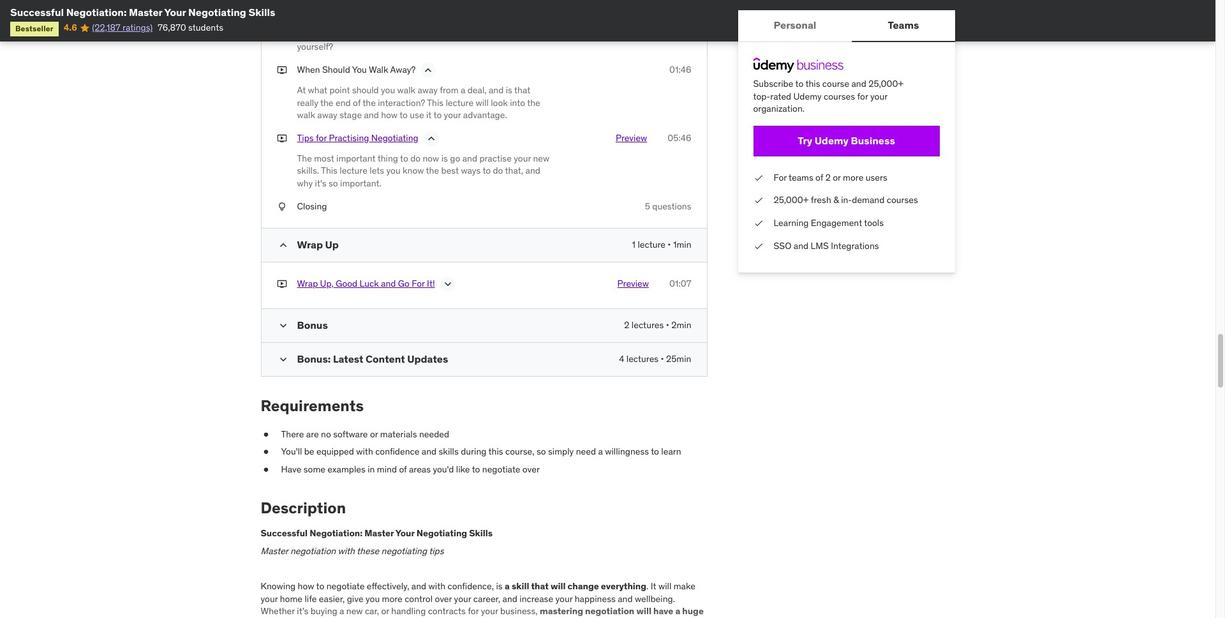 Task type: locate. For each thing, give the bounding box(es) containing it.
courses right demand
[[887, 194, 919, 206]]

1 vertical spatial use
[[410, 109, 424, 121]]

point
[[330, 84, 350, 96]]

give
[[473, 29, 489, 40], [347, 593, 364, 605]]

it
[[530, 29, 535, 40], [426, 109, 432, 121]]

closing
[[297, 200, 327, 212]]

1 horizontal spatial this
[[427, 97, 444, 108]]

1 vertical spatial wrap
[[297, 278, 318, 289]]

at what point should you walk away from a deal, and is that really the end of the interaction? this lecture will look into the walk away stage and how to use it to your advantage.
[[297, 84, 541, 121]]

0 horizontal spatial your
[[164, 6, 186, 19]]

negotiation: for successful negotiation: master your negotiating skills
[[66, 6, 127, 19]]

1 vertical spatial give
[[347, 593, 364, 605]]

is
[[406, 16, 412, 28], [506, 84, 513, 96], [442, 152, 448, 164], [496, 581, 503, 592]]

2 vertical spatial negotiation
[[585, 606, 635, 617]]

will up increase
[[551, 581, 566, 592]]

1 horizontal spatial give
[[473, 29, 489, 40]]

1 horizontal spatial courses
[[887, 194, 919, 206]]

it inside at what point should you walk away from a deal, and is that really the end of the interaction? this lecture will look into the walk away stage and how to use it to your advantage.
[[426, 109, 432, 121]]

do
[[411, 152, 421, 164], [493, 165, 503, 176]]

preview left 05:46
[[616, 132, 648, 143]]

or right in,
[[503, 29, 511, 40]]

xsmall image
[[277, 64, 287, 76], [277, 132, 287, 144], [754, 240, 764, 252], [261, 446, 271, 458], [261, 464, 271, 476]]

xsmall image left there
[[261, 428, 271, 441]]

examples
[[328, 464, 366, 475]]

0 vertical spatial thing
[[320, 29, 340, 40]]

negotiation: up (22,187
[[66, 6, 127, 19]]

1 horizontal spatial successful
[[261, 528, 308, 539]]

good
[[336, 278, 358, 289]]

the down now
[[426, 165, 439, 176]]

this
[[806, 78, 821, 89], [489, 446, 504, 457]]

in inside 'finally, 'the quivering pen' is a last minute attempt to get one more thing in a negotiation - but should you give in, or use it yourself?'
[[343, 29, 350, 40]]

this down from
[[427, 97, 444, 108]]

1 vertical spatial negotiation
[[290, 545, 336, 557]]

negotiation
[[359, 29, 404, 40], [290, 545, 336, 557], [585, 606, 635, 617]]

2 horizontal spatial master
[[365, 528, 394, 539]]

0 horizontal spatial in
[[343, 29, 350, 40]]

successful up "bestseller"
[[10, 6, 64, 19]]

0 horizontal spatial negotiation:
[[66, 6, 127, 19]]

really
[[297, 97, 318, 108]]

0 vertical spatial this
[[427, 97, 444, 108]]

successful negotiation: master your negotiating skills master negotiation with these negotiating tips
[[261, 528, 493, 557]]

1 horizontal spatial should
[[428, 29, 454, 40]]

0 vertical spatial your
[[164, 6, 186, 19]]

0 vertical spatial give
[[473, 29, 489, 40]]

1 wrap from the top
[[297, 238, 323, 251]]

for right tips
[[316, 132, 327, 143]]

negotiating
[[382, 545, 427, 557]]

1 vertical spatial with
[[338, 545, 355, 557]]

small image for bonus
[[277, 319, 290, 332]]

you inside at what point should you walk away from a deal, and is that really the end of the interaction? this lecture will look into the walk away stage and how to use it to your advantage.
[[381, 84, 395, 96]]

1 horizontal spatial negotiate
[[483, 464, 521, 475]]

in
[[343, 29, 350, 40], [368, 464, 375, 475]]

negotiation:
[[66, 6, 127, 19], [310, 528, 363, 539]]

1 vertical spatial this
[[321, 165, 338, 176]]

to right like at the bottom left of the page
[[472, 464, 480, 475]]

a left the last
[[414, 16, 419, 28]]

should down you
[[352, 84, 379, 96]]

2 up the fresh
[[826, 172, 831, 183]]

that up into in the top of the page
[[515, 84, 531, 96]]

0 horizontal spatial negotiate
[[327, 581, 365, 592]]

a inside mastering negotiation will have a huge
[[676, 606, 681, 617]]

have
[[281, 464, 302, 475]]

1 horizontal spatial how
[[381, 109, 398, 121]]

0 vertical spatial negotiation:
[[66, 6, 127, 19]]

tips
[[429, 545, 444, 557]]

you up interaction?
[[381, 84, 395, 96]]

0 horizontal spatial more
[[297, 29, 318, 40]]

with
[[356, 446, 373, 457], [338, 545, 355, 557], [429, 581, 446, 592]]

negotiating
[[188, 6, 246, 19], [371, 132, 419, 143], [417, 528, 467, 539]]

2 horizontal spatial of
[[816, 172, 824, 183]]

1 horizontal spatial use
[[513, 29, 527, 40]]

car,
[[365, 606, 379, 617]]

1 vertical spatial skills
[[469, 528, 493, 539]]

this inside subscribe to this course and 25,000+ top‑rated udemy courses for your organization.
[[806, 78, 821, 89]]

1 vertical spatial negotiating
[[371, 132, 419, 143]]

1 vertical spatial 2
[[625, 319, 630, 331]]

0 vertical spatial negotiation
[[359, 29, 404, 40]]

1 horizontal spatial for
[[468, 606, 479, 617]]

into
[[510, 97, 525, 108]]

the right into in the top of the page
[[527, 97, 541, 108]]

in left mind
[[368, 464, 375, 475]]

2 horizontal spatial for
[[858, 90, 869, 102]]

more inside 'finally, 'the quivering pen' is a last minute attempt to get one more thing in a negotiation - but should you give in, or use it yourself?'
[[297, 29, 318, 40]]

will right it
[[659, 581, 672, 592]]

so left simply
[[537, 446, 546, 457]]

is left go
[[442, 152, 448, 164]]

successful for successful negotiation: master your negotiating skills master negotiation with these negotiating tips
[[261, 528, 308, 539]]

your down the confidence,
[[454, 593, 471, 605]]

thing up lets
[[378, 152, 398, 164]]

give inside 'finally, 'the quivering pen' is a last minute attempt to get one more thing in a negotiation - but should you give in, or use it yourself?'
[[473, 29, 489, 40]]

preview down 1
[[618, 278, 649, 289]]

. it will make your home life easier, give you more control over your career, and increase your happiness and wellbeing. whether it's buying a new car, or handling contracts for your business,
[[261, 581, 696, 617]]

whether
[[261, 606, 295, 617]]

show lecture description image
[[442, 278, 454, 291]]

ways
[[461, 165, 481, 176]]

0 vertical spatial this
[[806, 78, 821, 89]]

new inside . it will make your home life easier, give you more control over your career, and increase your happiness and wellbeing. whether it's buying a new car, or handling contracts for your business,
[[347, 606, 363, 617]]

and inside subscribe to this course and 25,000+ top‑rated udemy courses for your organization.
[[852, 78, 867, 89]]

0 horizontal spatial for
[[412, 278, 425, 289]]

0 horizontal spatial use
[[410, 109, 424, 121]]

at
[[297, 84, 306, 96]]

your up that,
[[514, 152, 531, 164]]

you down minute
[[457, 29, 471, 40]]

1 horizontal spatial master
[[261, 545, 288, 557]]

0 horizontal spatial of
[[353, 97, 361, 108]]

need
[[576, 446, 596, 457]]

bonus
[[297, 319, 328, 331]]

small image
[[277, 319, 290, 332], [277, 353, 290, 366]]

tips for practising negotiating button
[[297, 132, 419, 147]]

0 vertical spatial it
[[530, 29, 535, 40]]

should down minute
[[428, 29, 454, 40]]

wellbeing.
[[635, 593, 675, 605]]

and up ways
[[463, 152, 478, 164]]

to inside subscribe to this course and 25,000+ top‑rated udemy courses for your organization.
[[796, 78, 804, 89]]

negotiation inside successful negotiation: master your negotiating skills master negotiation with these negotiating tips
[[290, 545, 336, 557]]

this down the "most"
[[321, 165, 338, 176]]

walk up interaction?
[[397, 84, 416, 96]]

lectures
[[632, 319, 664, 331], [627, 353, 659, 365]]

with down "there are no software or materials needed"
[[356, 446, 373, 457]]

teams
[[888, 19, 920, 32]]

should inside 'finally, 'the quivering pen' is a last minute attempt to get one more thing in a negotiation - but should you give in, or use it yourself?'
[[428, 29, 454, 40]]

with left these in the left bottom of the page
[[338, 545, 355, 557]]

this right during
[[489, 446, 504, 457]]

hide lecture description image
[[422, 64, 435, 77]]

0 vertical spatial negotiate
[[483, 464, 521, 475]]

a inside . it will make your home life easier, give you more control over your career, and increase your happiness and wellbeing. whether it's buying a new car, or handling contracts for your business,
[[340, 606, 344, 617]]

know
[[403, 165, 424, 176]]

0 horizontal spatial negotiation
[[290, 545, 336, 557]]

2 horizontal spatial more
[[843, 172, 864, 183]]

1 vertical spatial it
[[426, 109, 432, 121]]

lecture down important at the left of the page
[[340, 165, 368, 176]]

0 vertical spatial more
[[297, 29, 318, 40]]

xsmall image left sso
[[754, 240, 764, 252]]

a down quivering
[[352, 29, 357, 40]]

small image left the 'bonus'
[[277, 319, 290, 332]]

control
[[405, 593, 433, 605]]

lecture
[[446, 97, 474, 108], [340, 165, 368, 176], [638, 239, 666, 250]]

tips
[[297, 132, 314, 143]]

5
[[645, 200, 651, 212]]

is up into in the top of the page
[[506, 84, 513, 96]]

1 vertical spatial over
[[435, 593, 452, 605]]

master
[[129, 6, 163, 19], [365, 528, 394, 539], [261, 545, 288, 557]]

xsmall image left the fresh
[[754, 194, 764, 207]]

0 vertical spatial over
[[523, 464, 540, 475]]

0 vertical spatial should
[[428, 29, 454, 40]]

negotiation inside 'finally, 'the quivering pen' is a last minute attempt to get one more thing in a negotiation - but should you give in, or use it yourself?'
[[359, 29, 404, 40]]

0 horizontal spatial so
[[329, 177, 338, 189]]

course,
[[506, 446, 535, 457]]

negotiate down course,
[[483, 464, 521, 475]]

4.6
[[64, 22, 77, 33]]

that up increase
[[531, 581, 549, 592]]

your up business
[[871, 90, 888, 102]]

of right mind
[[399, 464, 407, 475]]

you inside the most important thing to do now is go and practise your new skills. this lecture lets you know the best ways to do that, and why it's so important.
[[387, 165, 401, 176]]

wrap left "up"
[[297, 238, 323, 251]]

new left car,
[[347, 606, 363, 617]]

negotiating inside successful negotiation: master your negotiating skills master negotiation with these negotiating tips
[[417, 528, 467, 539]]

1 vertical spatial how
[[298, 581, 314, 592]]

there
[[281, 428, 304, 440]]

a
[[414, 16, 419, 28], [352, 29, 357, 40], [461, 84, 466, 96], [598, 446, 603, 457], [505, 581, 510, 592], [340, 606, 344, 617], [676, 606, 681, 617]]

or right car,
[[381, 606, 389, 617]]

1 horizontal spatial with
[[356, 446, 373, 457]]

knowing
[[261, 581, 296, 592]]

now
[[423, 152, 439, 164]]

successful inside successful negotiation: master your negotiating skills master negotiation with these negotiating tips
[[261, 528, 308, 539]]

0 horizontal spatial skills
[[249, 6, 275, 19]]

so right it's
[[329, 177, 338, 189]]

skills up the confidence,
[[469, 528, 493, 539]]

0 vertical spatial lectures
[[632, 319, 664, 331]]

the inside the most important thing to do now is go and practise your new skills. this lecture lets you know the best ways to do that, and why it's so important.
[[426, 165, 439, 176]]

25,000+ inside subscribe to this course and 25,000+ top‑rated udemy courses for your organization.
[[869, 78, 904, 89]]

wrap up, good luck and go for it! button
[[297, 278, 435, 293]]

your up 76,870
[[164, 6, 186, 19]]

2 horizontal spatial lecture
[[638, 239, 666, 250]]

to up know
[[400, 152, 408, 164]]

a down "easier,"
[[340, 606, 344, 617]]

1 horizontal spatial of
[[399, 464, 407, 475]]

skills inside successful negotiation: master your negotiating skills master negotiation with these negotiating tips
[[469, 528, 493, 539]]

0 vertical spatial 25,000+
[[869, 78, 904, 89]]

use down interaction?
[[410, 109, 424, 121]]

to left get
[[502, 16, 510, 28]]

(22,187
[[92, 22, 120, 33]]

use down get
[[513, 29, 527, 40]]

2 small image from the top
[[277, 353, 290, 366]]

bestseller
[[15, 24, 53, 33]]

your inside the most important thing to do now is go and practise your new skills. this lecture lets you know the best ways to do that, and why it's so important.
[[514, 152, 531, 164]]

0 vertical spatial small image
[[277, 319, 290, 332]]

contracts
[[428, 606, 466, 617]]

1 horizontal spatial walk
[[397, 84, 416, 96]]

business,
[[501, 606, 538, 617]]

how down interaction?
[[381, 109, 398, 121]]

xsmall image left you'll
[[261, 446, 271, 458]]

1 vertical spatial do
[[493, 165, 503, 176]]

and left go
[[381, 278, 396, 289]]

1 vertical spatial courses
[[887, 194, 919, 206]]

0 vertical spatial for
[[858, 90, 869, 102]]

1 vertical spatial 25,000+
[[774, 194, 809, 206]]

for
[[858, 90, 869, 102], [316, 132, 327, 143], [468, 606, 479, 617]]

last
[[421, 16, 436, 28]]

a right from
[[461, 84, 466, 96]]

thing down 'the
[[320, 29, 340, 40]]

or inside 'finally, 'the quivering pen' is a last minute attempt to get one more thing in a negotiation - but should you give in, or use it yourself?'
[[503, 29, 511, 40]]

lectures right 4
[[627, 353, 659, 365]]

away?
[[390, 64, 416, 75]]

xsmall image left learning
[[754, 217, 764, 230]]

top‑rated
[[754, 90, 792, 102]]

small image left bonus:
[[277, 353, 290, 366]]

wrap
[[297, 238, 323, 251], [297, 278, 318, 289]]

how inside at what point should you walk away from a deal, and is that really the end of the interaction? this lecture will look into the walk away stage and how to use it to your advantage.
[[381, 109, 398, 121]]

mastering negotiation will have a huge
[[261, 606, 704, 618]]

• left "2min"
[[666, 319, 670, 331]]

1 vertical spatial thing
[[378, 152, 398, 164]]

1 vertical spatial in
[[368, 464, 375, 475]]

to inside 'finally, 'the quivering pen' is a last minute attempt to get one more thing in a negotiation - but should you give in, or use it yourself?'
[[502, 16, 510, 28]]

lectures left "2min"
[[632, 319, 664, 331]]

0 vertical spatial negotiating
[[188, 6, 246, 19]]

udemy
[[794, 90, 822, 102], [815, 134, 849, 147]]

master up ratings)
[[129, 6, 163, 19]]

successful negotiation: master your negotiating skills
[[10, 6, 275, 19]]

2 vertical spatial for
[[468, 606, 479, 617]]

negotiation down "happiness"
[[585, 606, 635, 617]]

negotiation: inside successful negotiation: master your negotiating skills master negotiation with these negotiating tips
[[310, 528, 363, 539]]

0 vertical spatial do
[[411, 152, 421, 164]]

lecture inside the most important thing to do now is go and practise your new skills. this lecture lets you know the best ways to do that, and why it's so important.
[[340, 165, 368, 176]]

in down 'the
[[343, 29, 350, 40]]

1 vertical spatial away
[[318, 109, 338, 121]]

2 horizontal spatial negotiation
[[585, 606, 635, 617]]

your for successful negotiation: master your negotiating skills master negotiation with these negotiating tips
[[396, 528, 415, 539]]

master up knowing
[[261, 545, 288, 557]]

and right stage
[[364, 109, 379, 121]]

1 horizontal spatial thing
[[378, 152, 398, 164]]

for inside subscribe to this course and 25,000+ top‑rated udemy courses for your organization.
[[858, 90, 869, 102]]

your inside successful negotiation: master your negotiating skills master negotiation with these negotiating tips
[[396, 528, 415, 539]]

xsmall image for learning engagement tools
[[754, 217, 764, 230]]

xsmall image down small icon on the top
[[277, 278, 287, 290]]

1 horizontal spatial this
[[806, 78, 821, 89]]

master for successful negotiation: master your negotiating skills master negotiation with these negotiating tips
[[365, 528, 394, 539]]

xsmall image for there are no software or materials needed
[[261, 428, 271, 441]]

0 vertical spatial how
[[381, 109, 398, 121]]

give down "attempt" at left
[[473, 29, 489, 40]]

will up advantage.
[[476, 97, 489, 108]]

0 vertical spatial of
[[353, 97, 361, 108]]

a right have
[[676, 606, 681, 617]]

0 vertical spatial so
[[329, 177, 338, 189]]

2 vertical spatial more
[[382, 593, 403, 605]]

negotiating for successful negotiation: master your negotiating skills
[[188, 6, 246, 19]]

it down one at left
[[530, 29, 535, 40]]

lecture right 1
[[638, 239, 666, 250]]

for down career,
[[468, 606, 479, 617]]

give right "easier,"
[[347, 593, 364, 605]]

2 wrap from the top
[[297, 278, 318, 289]]

some
[[304, 464, 326, 475]]

bonus: latest content updates
[[297, 352, 448, 365]]

0 vertical spatial •
[[668, 239, 671, 250]]

use inside at what point should you walk away from a deal, and is that really the end of the interaction? this lecture will look into the walk away stage and how to use it to your advantage.
[[410, 109, 424, 121]]

1 vertical spatial successful
[[261, 528, 308, 539]]

it's
[[315, 177, 327, 189]]

it inside 'finally, 'the quivering pen' is a last minute attempt to get one more thing in a negotiation - but should you give in, or use it yourself?'
[[530, 29, 535, 40]]

successful for successful negotiation: master your negotiating skills
[[10, 6, 64, 19]]

this inside at what point should you walk away from a deal, and is that really the end of the interaction? this lecture will look into the walk away stage and how to use it to your advantage.
[[427, 97, 444, 108]]

1 horizontal spatial negotiation
[[359, 29, 404, 40]]

effectively,
[[367, 581, 410, 592]]

attempt
[[468, 16, 500, 28]]

from
[[440, 84, 459, 96]]

0 horizontal spatial that
[[515, 84, 531, 96]]

1 horizontal spatial do
[[493, 165, 503, 176]]

huge
[[683, 606, 704, 617]]

finally, 'the quivering pen' is a last minute attempt to get one more thing in a negotiation - but should you give in, or use it yourself?
[[297, 16, 542, 53]]

that inside at what point should you walk away from a deal, and is that really the end of the interaction? this lecture will look into the walk away stage and how to use it to your advantage.
[[515, 84, 531, 96]]

teams
[[789, 172, 814, 183]]

your down from
[[444, 109, 461, 121]]

2 vertical spatial •
[[661, 353, 664, 365]]

of right end
[[353, 97, 361, 108]]

fresh
[[811, 194, 832, 206]]

and down everything
[[618, 593, 633, 605]]

most
[[314, 152, 334, 164]]

more down effectively,
[[382, 593, 403, 605]]

do up know
[[411, 152, 421, 164]]

1 vertical spatial negotiate
[[327, 581, 365, 592]]

it!
[[427, 278, 435, 289]]

questions
[[653, 200, 692, 212]]

walk down really
[[297, 109, 315, 121]]

is inside 'finally, 'the quivering pen' is a last minute attempt to get one more thing in a negotiation - but should you give in, or use it yourself?'
[[406, 16, 412, 28]]

1 vertical spatial should
[[352, 84, 379, 96]]

to down practise
[[483, 165, 491, 176]]

0 vertical spatial new
[[533, 152, 550, 164]]

you
[[352, 64, 367, 75]]

these
[[357, 545, 379, 557]]

simply
[[548, 446, 574, 457]]

2 up 4
[[625, 319, 630, 331]]

xsmall image
[[754, 172, 764, 184], [754, 194, 764, 207], [277, 200, 287, 213], [754, 217, 764, 230], [277, 278, 287, 290], [261, 428, 271, 441]]

2min
[[672, 319, 692, 331]]

0 horizontal spatial courses
[[824, 90, 856, 102]]

wrap inside the wrap up, good luck and go for it! button
[[297, 278, 318, 289]]

a left skill
[[505, 581, 510, 592]]

1 horizontal spatial in
[[368, 464, 375, 475]]

to down udemy business image
[[796, 78, 804, 89]]

up
[[325, 238, 339, 251]]

you up car,
[[366, 593, 380, 605]]

1 small image from the top
[[277, 319, 290, 332]]

0 horizontal spatial give
[[347, 593, 364, 605]]

one
[[527, 16, 542, 28]]

tab list
[[738, 10, 955, 42]]

0 horizontal spatial should
[[352, 84, 379, 96]]

negotiating for successful negotiation: master your negotiating skills master negotiation with these negotiating tips
[[417, 528, 467, 539]]

easier,
[[319, 593, 345, 605]]

1 horizontal spatial your
[[396, 528, 415, 539]]

0 vertical spatial 2
[[826, 172, 831, 183]]

for up business
[[858, 90, 869, 102]]

course
[[823, 78, 850, 89]]

finally,
[[297, 16, 325, 28]]

1 vertical spatial your
[[396, 528, 415, 539]]

learning
[[774, 217, 809, 229]]

buying
[[311, 606, 338, 617]]

new inside the most important thing to do now is go and practise your new skills. this lecture lets you know the best ways to do that, and why it's so important.
[[533, 152, 550, 164]]



Task type: vqa. For each thing, say whether or not it's contained in the screenshot.
Browse
no



Task type: describe. For each thing, give the bounding box(es) containing it.
1 lecture • 1min
[[632, 239, 692, 250]]

life
[[305, 593, 317, 605]]

0 horizontal spatial away
[[318, 109, 338, 121]]

what
[[308, 84, 328, 96]]

areas
[[409, 464, 431, 475]]

yourself?
[[297, 41, 333, 53]]

'the
[[327, 16, 344, 28]]

for inside button
[[412, 278, 425, 289]]

0 horizontal spatial walk
[[297, 109, 315, 121]]

2 vertical spatial with
[[429, 581, 446, 592]]

xsmall image left closing
[[277, 200, 287, 213]]

xsmall image left tips
[[277, 132, 287, 144]]

25min
[[667, 353, 692, 365]]

master for successful negotiation: master your negotiating skills
[[129, 6, 163, 19]]

end
[[336, 97, 351, 108]]

lets
[[370, 165, 384, 176]]

0 horizontal spatial 2
[[625, 319, 630, 331]]

is up career,
[[496, 581, 503, 592]]

ratings)
[[123, 22, 153, 33]]

1 horizontal spatial for
[[774, 172, 787, 183]]

4 lectures • 25min
[[619, 353, 692, 365]]

xsmall image left the when
[[277, 64, 287, 76]]

will inside mastering negotiation will have a huge
[[637, 606, 652, 617]]

or inside . it will make your home life easier, give you more control over your career, and increase your happiness and wellbeing. whether it's buying a new car, or handling contracts for your business,
[[381, 606, 389, 617]]

01:07
[[670, 278, 692, 289]]

1 vertical spatial so
[[537, 446, 546, 457]]

wrap up, good luck and go for it!
[[297, 278, 435, 289]]

.
[[647, 581, 649, 592]]

&
[[834, 194, 839, 206]]

requirements
[[261, 396, 364, 416]]

1 vertical spatial this
[[489, 446, 504, 457]]

0 horizontal spatial 25,000+
[[774, 194, 809, 206]]

or right software
[[370, 428, 378, 440]]

minute
[[438, 16, 466, 28]]

sso
[[774, 240, 792, 251]]

try
[[798, 134, 813, 147]]

0 vertical spatial preview
[[616, 132, 648, 143]]

increase
[[520, 593, 554, 605]]

25,000+ fresh & in-demand courses
[[774, 194, 919, 206]]

this inside the most important thing to do now is go and practise your new skills. this lecture lets you know the best ways to do that, and why it's so important.
[[321, 165, 338, 176]]

organization.
[[754, 103, 805, 114]]

udemy inside subscribe to this course and 25,000+ top‑rated udemy courses for your organization.
[[794, 90, 822, 102]]

the right end
[[363, 97, 376, 108]]

and inside button
[[381, 278, 396, 289]]

xsmall image for 25,000+ fresh & in-demand courses
[[754, 194, 764, 207]]

negotiation inside mastering negotiation will have a huge
[[585, 606, 635, 617]]

small image
[[277, 239, 290, 252]]

over inside . it will make your home life easier, give you more control over your career, and increase your happiness and wellbeing. whether it's buying a new car, or handling contracts for your business,
[[435, 593, 452, 605]]

personal button
[[738, 10, 853, 41]]

• for up
[[668, 239, 671, 250]]

lectures for bonus
[[632, 319, 664, 331]]

is inside at what point should you walk away from a deal, and is that really the end of the interaction? this lecture will look into the walk away stage and how to use it to your advantage.
[[506, 84, 513, 96]]

with inside successful negotiation: master your negotiating skills master negotiation with these negotiating tips
[[338, 545, 355, 557]]

negotiating inside button
[[371, 132, 419, 143]]

business
[[851, 134, 896, 147]]

76,870
[[158, 22, 186, 33]]

skills for successful negotiation: master your negotiating skills
[[249, 6, 275, 19]]

1 vertical spatial more
[[843, 172, 864, 183]]

willingness
[[605, 446, 649, 457]]

have some examples in mind of areas you'd like to negotiate over
[[281, 464, 540, 475]]

the
[[297, 152, 312, 164]]

that,
[[505, 165, 524, 176]]

xsmall image for sso and lms integrations
[[754, 240, 764, 252]]

sso and lms integrations
[[774, 240, 880, 251]]

skills for successful negotiation: master your negotiating skills master negotiation with these negotiating tips
[[469, 528, 493, 539]]

thing inside 'finally, 'the quivering pen' is a last minute attempt to get one more thing in a negotiation - but should you give in, or use it yourself?'
[[320, 29, 340, 40]]

deal,
[[468, 84, 487, 96]]

1 vertical spatial •
[[666, 319, 670, 331]]

latest
[[333, 352, 364, 365]]

give inside . it will make your home life easier, give you more control over your career, and increase your happiness and wellbeing. whether it's buying a new car, or handling contracts for your business,
[[347, 593, 364, 605]]

it's
[[297, 606, 309, 617]]

it
[[651, 581, 657, 592]]

1 vertical spatial that
[[531, 581, 549, 592]]

should inside at what point should you walk away from a deal, and is that really the end of the interaction? this lecture will look into the walk away stage and how to use it to your advantage.
[[352, 84, 379, 96]]

your up mastering
[[556, 593, 573, 605]]

important
[[337, 152, 376, 164]]

the most important thing to do now is go and practise your new skills. this lecture lets you know the best ways to do that, and why it's so important.
[[297, 152, 550, 189]]

will inside at what point should you walk away from a deal, and is that really the end of the interaction? this lecture will look into the walk away stage and how to use it to your advantage.
[[476, 97, 489, 108]]

for inside . it will make your home life easier, give you more control over your career, and increase your happiness and wellbeing. whether it's buying a new car, or handling contracts for your business,
[[468, 606, 479, 617]]

is inside the most important thing to do now is go and practise your new skills. this lecture lets you know the best ways to do that, and why it's so important.
[[442, 152, 448, 164]]

there are no software or materials needed
[[281, 428, 450, 440]]

to down interaction?
[[400, 109, 408, 121]]

you'll
[[281, 446, 302, 457]]

tab list containing personal
[[738, 10, 955, 42]]

your for successful negotiation: master your negotiating skills
[[164, 6, 186, 19]]

wrap for wrap up, good luck and go for it!
[[297, 278, 318, 289]]

2 vertical spatial master
[[261, 545, 288, 557]]

practising
[[329, 132, 369, 143]]

5 questions
[[645, 200, 692, 212]]

you'll be equipped with confidence and skills during this course, so simply need a willingness to learn
[[281, 446, 682, 457]]

2 vertical spatial of
[[399, 464, 407, 475]]

like
[[456, 464, 470, 475]]

• for latest
[[661, 353, 664, 365]]

in,
[[492, 29, 501, 40]]

0 horizontal spatial how
[[298, 581, 314, 592]]

lms
[[811, 240, 829, 251]]

will inside . it will make your home life easier, give you more control over your career, and increase your happiness and wellbeing. whether it's buying a new car, or handling contracts for your business,
[[659, 581, 672, 592]]

try udemy business link
[[754, 126, 940, 156]]

mind
[[377, 464, 397, 475]]

materials
[[380, 428, 417, 440]]

1 vertical spatial udemy
[[815, 134, 849, 147]]

udemy business image
[[754, 57, 844, 73]]

lectures for bonus: latest content updates
[[627, 353, 659, 365]]

bonus:
[[297, 352, 331, 365]]

career,
[[474, 593, 501, 605]]

learning engagement tools
[[774, 217, 884, 229]]

you inside . it will make your home life easier, give you more control over your career, and increase your happiness and wellbeing. whether it's buying a new car, or handling contracts for your business,
[[366, 593, 380, 605]]

-
[[406, 29, 410, 40]]

1 horizontal spatial over
[[523, 464, 540, 475]]

subscribe to this course and 25,000+ top‑rated udemy courses for your organization.
[[754, 78, 904, 114]]

walk
[[369, 64, 388, 75]]

subscribe
[[754, 78, 794, 89]]

get
[[512, 16, 525, 28]]

the down what
[[320, 97, 334, 108]]

and up business,
[[503, 593, 518, 605]]

to up life
[[316, 581, 325, 592]]

courses inside subscribe to this course and 25,000+ top‑rated udemy courses for your organization.
[[824, 90, 856, 102]]

a inside at what point should you walk away from a deal, and is that really the end of the interaction? this lecture will look into the walk away stage and how to use it to your advantage.
[[461, 84, 466, 96]]

negotiation: for successful negotiation: master your negotiating skills master negotiation with these negotiating tips
[[310, 528, 363, 539]]

hide lecture description image
[[425, 132, 438, 145]]

xsmall image for for teams of 2 or more users
[[754, 172, 764, 184]]

needed
[[419, 428, 450, 440]]

xsmall image for you'll be equipped with confidence and skills during this course, so simply need a willingness to learn
[[261, 446, 271, 458]]

your inside at what point should you walk away from a deal, and is that really the end of the interaction? this lecture will look into the walk away stage and how to use it to your advantage.
[[444, 109, 461, 121]]

pen'
[[386, 16, 404, 28]]

your up whether
[[261, 593, 278, 605]]

your inside subscribe to this course and 25,000+ top‑rated udemy courses for your organization.
[[871, 90, 888, 102]]

0 vertical spatial with
[[356, 446, 373, 457]]

quivering
[[346, 16, 384, 28]]

xsmall image for have some examples in mind of areas you'd like to negotiate over
[[261, 464, 271, 476]]

go
[[398, 278, 410, 289]]

lecture inside at what point should you walk away from a deal, and is that really the end of the interaction? this lecture will look into the walk away stage and how to use it to your advantage.
[[446, 97, 474, 108]]

and up look in the top left of the page
[[489, 84, 504, 96]]

and right sso
[[794, 240, 809, 251]]

try udemy business
[[798, 134, 896, 147]]

05:46
[[668, 132, 692, 143]]

are
[[306, 428, 319, 440]]

during
[[461, 446, 487, 457]]

and up control
[[412, 581, 427, 592]]

wrap for wrap up
[[297, 238, 323, 251]]

teams button
[[853, 10, 955, 41]]

use inside 'finally, 'the quivering pen' is a last minute attempt to get one more thing in a negotiation - but should you give in, or use it yourself?'
[[513, 29, 527, 40]]

a right need
[[598, 446, 603, 457]]

you inside 'finally, 'the quivering pen' is a last minute attempt to get one more thing in a negotiation - but should you give in, or use it yourself?'
[[457, 29, 471, 40]]

skills
[[439, 446, 459, 457]]

1
[[632, 239, 636, 250]]

to up hide lecture description icon
[[434, 109, 442, 121]]

up,
[[320, 278, 334, 289]]

and right that,
[[526, 165, 541, 176]]

look
[[491, 97, 508, 108]]

or up &
[[833, 172, 841, 183]]

users
[[866, 172, 888, 183]]

students
[[188, 22, 223, 33]]

equipped
[[317, 446, 354, 457]]

1 horizontal spatial away
[[418, 84, 438, 96]]

for inside tips for practising negotiating button
[[316, 132, 327, 143]]

1 vertical spatial preview
[[618, 278, 649, 289]]

of inside at what point should you walk away from a deal, and is that really the end of the interaction? this lecture will look into the walk away stage and how to use it to your advantage.
[[353, 97, 361, 108]]

personal
[[774, 19, 817, 32]]

description
[[261, 498, 346, 518]]

2 vertical spatial lecture
[[638, 239, 666, 250]]

more inside . it will make your home life easier, give you more control over your career, and increase your happiness and wellbeing. whether it's buying a new car, or handling contracts for your business,
[[382, 593, 403, 605]]

to left learn
[[651, 446, 659, 457]]

integrations
[[831, 240, 880, 251]]

your down career,
[[481, 606, 498, 617]]

1 horizontal spatial 2
[[826, 172, 831, 183]]

thing inside the most important thing to do now is go and practise your new skills. this lecture lets you know the best ways to do that, and why it's so important.
[[378, 152, 398, 164]]

and down needed on the left
[[422, 446, 437, 457]]

0 vertical spatial walk
[[397, 84, 416, 96]]

small image for bonus: latest content updates
[[277, 353, 290, 366]]

so inside the most important thing to do now is go and practise your new skills. this lecture lets you know the best ways to do that, and why it's so important.
[[329, 177, 338, 189]]

tips for practising negotiating
[[297, 132, 419, 143]]



